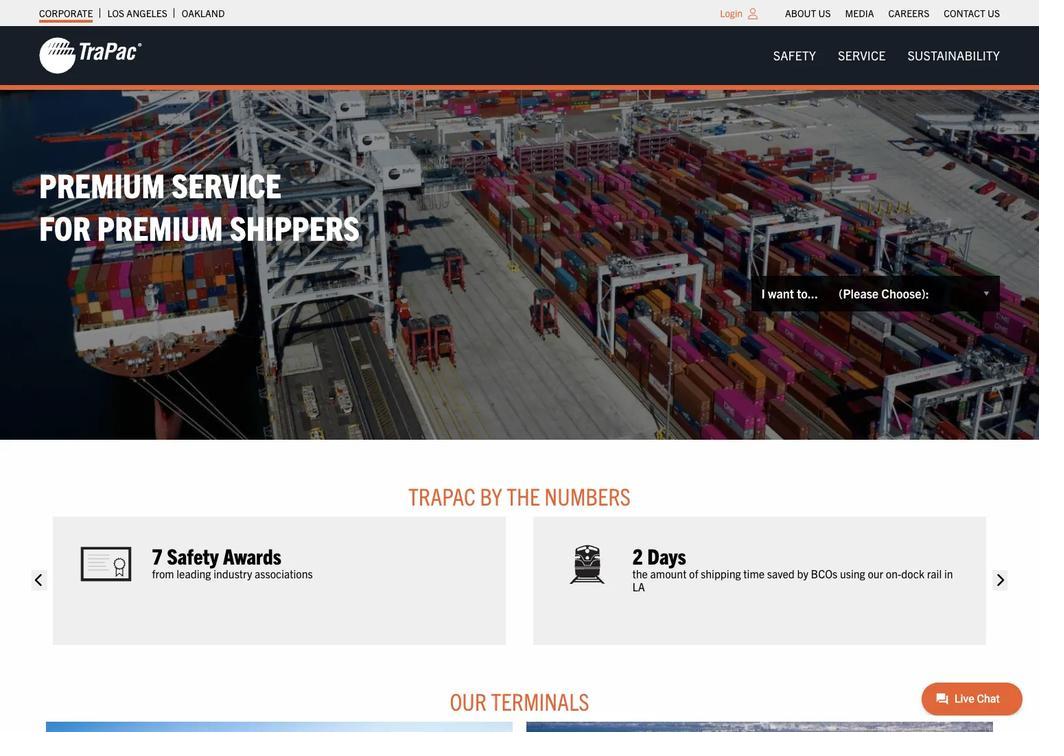 Task type: locate. For each thing, give the bounding box(es) containing it.
our
[[868, 567, 884, 581]]

service inside premium service for premium shippers
[[172, 163, 282, 205]]

1 vertical spatial service
[[172, 163, 282, 205]]

la
[[633, 580, 645, 594]]

safety
[[773, 47, 816, 63], [167, 542, 219, 569]]

1 horizontal spatial us
[[988, 7, 1000, 19]]

angeles
[[127, 7, 167, 19]]

the
[[507, 481, 540, 510]]

us for contact us
[[988, 7, 1000, 19]]

los
[[107, 7, 124, 19]]

1 horizontal spatial safety
[[773, 47, 816, 63]]

trapac
[[408, 481, 476, 510]]

associations
[[255, 567, 313, 581]]

0 vertical spatial premium
[[39, 163, 165, 205]]

0 horizontal spatial safety
[[167, 542, 219, 569]]

1 vertical spatial safety
[[167, 542, 219, 569]]

login link
[[720, 7, 743, 19]]

us right 'about'
[[818, 7, 831, 19]]

0 horizontal spatial us
[[818, 7, 831, 19]]

oakland
[[182, 7, 225, 19]]

about us
[[785, 7, 831, 19]]

menu bar up service link
[[778, 3, 1007, 23]]

menu bar down careers link
[[762, 42, 1011, 69]]

premium service for premium shippers
[[39, 163, 360, 248]]

solid image
[[31, 571, 47, 591]]

us right contact
[[988, 7, 1000, 19]]

los angeles
[[107, 7, 167, 19]]

about
[[785, 7, 816, 19]]

corporate image
[[39, 36, 142, 75]]

by
[[798, 567, 809, 581]]

1 vertical spatial menu bar
[[762, 42, 1011, 69]]

our terminals
[[450, 686, 589, 716]]

safety right 7
[[167, 542, 219, 569]]

i want to...
[[762, 286, 818, 302]]

saved
[[767, 567, 795, 581]]

about us link
[[785, 3, 831, 23]]

sustainability
[[908, 47, 1000, 63]]

contact us
[[944, 7, 1000, 19]]

trapac by the numbers
[[408, 481, 631, 510]]

7 safety awards from leading industry associations
[[152, 542, 313, 581]]

on-
[[886, 567, 902, 581]]

0 vertical spatial service
[[838, 47, 886, 63]]

time
[[744, 567, 765, 581]]

days
[[648, 542, 686, 569]]

1 vertical spatial premium
[[97, 206, 223, 248]]

from
[[152, 567, 174, 581]]

light image
[[748, 8, 758, 19]]

corporate
[[39, 7, 93, 19]]

0 vertical spatial menu bar
[[778, 3, 1007, 23]]

our
[[450, 686, 487, 716]]

us for about us
[[818, 7, 831, 19]]

amount
[[651, 567, 687, 581]]

main content
[[25, 481, 1014, 732]]

menu bar
[[778, 3, 1007, 23], [762, 42, 1011, 69]]

1 us from the left
[[818, 7, 831, 19]]

premium
[[39, 163, 165, 205], [97, 206, 223, 248]]

us
[[818, 7, 831, 19], [988, 7, 1000, 19]]

of
[[689, 567, 699, 581]]

7
[[152, 542, 163, 569]]

0 horizontal spatial service
[[172, 163, 282, 205]]

safety down 'about'
[[773, 47, 816, 63]]

service
[[838, 47, 886, 63], [172, 163, 282, 205]]

2 us from the left
[[988, 7, 1000, 19]]

main content containing trapac by the numbers
[[25, 481, 1014, 732]]

safety inside 7 safety awards from leading industry associations
[[167, 542, 219, 569]]



Task type: describe. For each thing, give the bounding box(es) containing it.
careers link
[[888, 3, 930, 23]]

industry
[[214, 567, 252, 581]]

media link
[[845, 3, 874, 23]]

1 horizontal spatial service
[[838, 47, 886, 63]]

for
[[39, 206, 91, 248]]

2
[[633, 542, 643, 569]]

sustainability link
[[897, 42, 1011, 69]]

oakland link
[[182, 3, 225, 23]]

careers
[[888, 7, 930, 19]]

terminals
[[491, 686, 589, 716]]

leading
[[177, 567, 211, 581]]

shippers
[[230, 206, 360, 248]]

to...
[[797, 286, 818, 302]]

using
[[840, 567, 866, 581]]

i
[[762, 286, 765, 302]]

rail
[[927, 567, 942, 581]]

corporate link
[[39, 3, 93, 23]]

0 vertical spatial safety
[[773, 47, 816, 63]]

media
[[845, 7, 874, 19]]

numbers
[[545, 481, 631, 510]]

in
[[945, 567, 953, 581]]

bcos
[[811, 567, 838, 581]]

login
[[720, 7, 743, 19]]

menu bar containing safety
[[762, 42, 1011, 69]]

2 days the amount of shipping time saved by bcos using our on-dock rail in la
[[633, 542, 953, 594]]

awards
[[223, 542, 282, 569]]

the
[[633, 567, 648, 581]]

contact us link
[[944, 3, 1000, 23]]

want
[[768, 286, 794, 302]]

service link
[[827, 42, 897, 69]]

contact
[[944, 7, 985, 19]]

by
[[480, 481, 502, 510]]

los angeles link
[[107, 3, 167, 23]]

shipping
[[701, 567, 741, 581]]

safety link
[[762, 42, 827, 69]]

dock
[[902, 567, 925, 581]]

menu bar containing about us
[[778, 3, 1007, 23]]



Task type: vqa. For each thing, say whether or not it's contained in the screenshot.
turn
no



